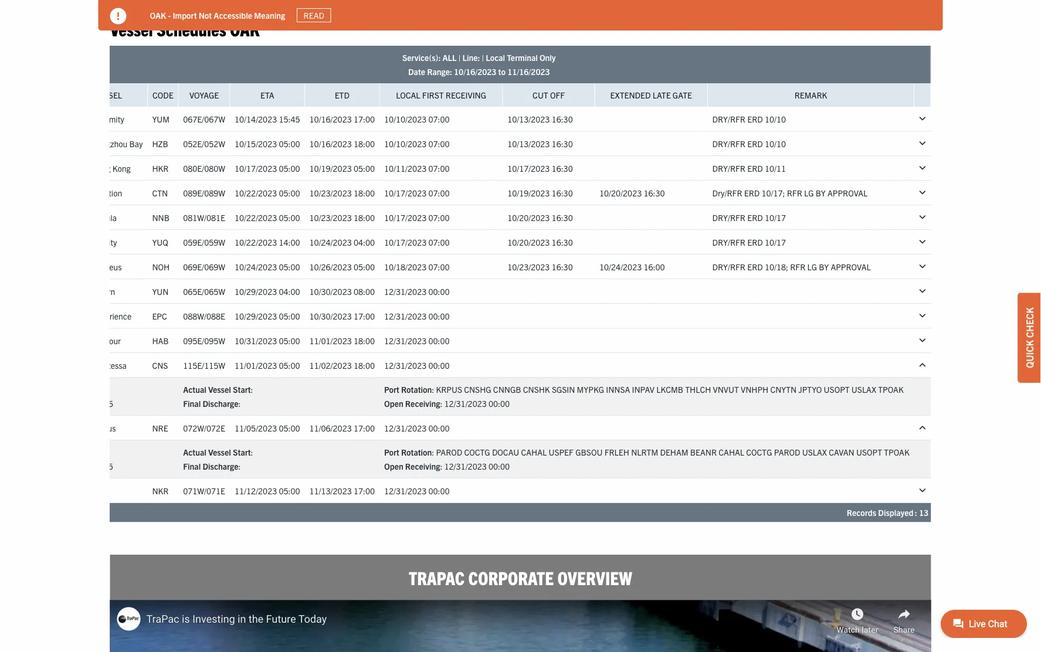 Task type: locate. For each thing, give the bounding box(es) containing it.
1 vertical spatial 10/10/2023
[[384, 138, 427, 149]]

1 vertical spatial by
[[819, 262, 829, 272]]

12/31/2023 for 10/30/2023 17:00
[[384, 311, 427, 321]]

1 vertical spatial open
[[384, 461, 404, 472]]

0 vertical spatial lg
[[805, 188, 814, 198]]

discharge up "071w/071e"
[[203, 461, 239, 472]]

0 vertical spatial 10/10
[[765, 114, 786, 124]]

rfr right 10/17;
[[787, 188, 803, 198]]

rfr right 10/18;
[[791, 262, 806, 272]]

1 horizontal spatial 04:00
[[354, 237, 375, 247]]

erd for 089e/089w
[[745, 188, 760, 198]]

0 vertical spatial 11/01/2023
[[310, 335, 352, 346]]

10/20/2023
[[600, 188, 642, 198], [508, 212, 550, 223], [508, 237, 550, 247]]

cnshg
[[464, 384, 492, 395]]

5 07:00 from the top
[[429, 212, 450, 223]]

eta
[[261, 90, 274, 100]]

erd for 067e/067w
[[748, 114, 763, 124]]

10/19/2023 05:00
[[310, 163, 375, 173]]

1 vertical spatial ym
[[74, 237, 85, 247]]

07:00 for 059e/059w
[[429, 237, 450, 247]]

1 horizontal spatial 10/19/2023
[[508, 188, 550, 198]]

0 horizontal spatial 04:00
[[279, 286, 300, 297]]

by right 10/18;
[[819, 262, 829, 272]]

4 07:00 from the top
[[429, 188, 450, 198]]

nyk for nyk remus
[[74, 423, 89, 433]]

17:00 for 10/16/2023 17:00
[[354, 114, 375, 124]]

solid image
[[110, 8, 126, 24]]

16:30
[[552, 114, 573, 124], [552, 138, 573, 149], [552, 163, 573, 173], [552, 188, 573, 198], [644, 188, 665, 198], [552, 212, 573, 223], [552, 237, 573, 247], [552, 262, 573, 272]]

usopt
[[824, 384, 850, 395], [857, 447, 883, 458]]

2 nyk from the top
[[74, 423, 89, 433]]

by
[[816, 188, 826, 198], [819, 262, 829, 272]]

1 10/30/2023 from the top
[[310, 286, 352, 297]]

1 vertical spatial 10/16/2023
[[310, 114, 352, 124]]

05:00 down 10/29/2023 04:00
[[279, 311, 300, 321]]

2 vertical spatial 10/16/2023
[[310, 138, 352, 149]]

10/11
[[765, 163, 786, 173]]

0 horizontal spatial usopt
[[824, 384, 850, 395]]

10/13/2023 16:30 up 10/17/2023 16:30
[[508, 138, 573, 149]]

1 vertical spatial lg
[[808, 262, 818, 272]]

2 actual from the top
[[183, 447, 206, 458]]

1 horizontal spatial cahal
[[719, 447, 745, 458]]

uslax inside port rotation : parod coctg docau cahal uspef gbsou frleh nlrtm deham beanr cahal coctg parod uslax cavan usopt tpoak open receiving : 12/31/2023 00:00
[[803, 447, 827, 458]]

2 10/29/2023 from the top
[[235, 311, 277, 321]]

07:00 for 089e/089w
[[429, 188, 450, 198]]

10/19/2023 down "10/16/2023 18:00"
[[310, 163, 352, 173]]

0 vertical spatial 10/23/2023 18:00
[[310, 188, 375, 198]]

not
[[199, 10, 212, 20]]

uspef
[[549, 447, 574, 458]]

0 vertical spatial 10/22/2023
[[235, 188, 277, 198]]

0 vertical spatial 10/16/2023
[[454, 66, 497, 77]]

0 vertical spatial 10/19/2023
[[310, 163, 352, 173]]

one for one hong kong
[[74, 163, 90, 173]]

10/29/2023 05:00
[[235, 311, 300, 321]]

6 12/31/2023 00:00 from the top
[[384, 486, 450, 496]]

2 18:00 from the top
[[354, 188, 375, 198]]

10/10
[[765, 114, 786, 124], [765, 138, 786, 149]]

0 vertical spatial 10/10/2023 07:00
[[384, 114, 450, 124]]

vnvut
[[713, 384, 739, 395]]

0 vertical spatial port
[[384, 384, 400, 395]]

2 10/22/2023 from the top
[[235, 212, 277, 223]]

3 dry/rfr from the top
[[713, 163, 746, 173]]

receiving inside port rotation : krpus cnshg cnngb cnshk sgsin mypkg innsa inpav lkcmb thlch vnvut vnhph cnytn jptyo usopt uslax tpoak open receiving : 12/31/2023 00:00
[[405, 399, 440, 409]]

2 discharge from the top
[[203, 461, 239, 472]]

local up to
[[486, 52, 505, 63]]

07:00 for 069e/069w
[[429, 262, 450, 272]]

10/13/2023
[[508, 114, 550, 124], [508, 138, 550, 149]]

05:00 down 14:00
[[279, 262, 300, 272]]

10/13/2023 for 10/16/2023 17:00
[[508, 114, 550, 124]]

1 vertical spatial uslax
[[803, 447, 827, 458]]

0 vertical spatial local
[[486, 52, 505, 63]]

0 vertical spatial dry/rfr erd 10/17
[[713, 212, 786, 223]]

00:00 for 11/06/2023 17:00
[[429, 423, 450, 433]]

05:00 for 071w/071e
[[279, 486, 300, 496]]

0 vertical spatial uslax
[[852, 384, 877, 395]]

00:00
[[429, 286, 450, 297], [429, 311, 450, 321], [429, 335, 450, 346], [429, 360, 450, 371], [489, 399, 510, 409], [429, 423, 450, 433], [489, 461, 510, 472], [429, 486, 450, 496]]

oak left -
[[150, 10, 166, 20]]

2 12/31/2023 00:00 from the top
[[384, 311, 450, 321]]

0 vertical spatial tpoak
[[879, 384, 904, 395]]

2 start from the top
[[233, 447, 251, 458]]

10/14/2023 15:45
[[235, 114, 300, 124]]

088w/088e
[[183, 311, 225, 321]]

1 12/31/2023 00:00 from the top
[[384, 286, 450, 297]]

10/17/2023 for 089e/089w
[[384, 188, 427, 198]]

2 17:00 from the top
[[354, 311, 375, 321]]

1 10/10/2023 07:00 from the top
[[384, 114, 450, 124]]

dry/rfr erd 10/17 down dry/rfr
[[713, 212, 786, 223]]

final for 9416965
[[183, 461, 201, 472]]

0 vertical spatial by
[[816, 188, 826, 198]]

1 vertical spatial discharge
[[203, 461, 239, 472]]

2 10/17 from the top
[[765, 237, 786, 247]]

1 vertical spatial nyk
[[74, 423, 89, 433]]

3 12/31/2023 00:00 from the top
[[384, 335, 450, 346]]

start down 11/05/2023
[[233, 447, 251, 458]]

10/17 down 10/17;
[[765, 212, 786, 223]]

actual vessel start : final discharge : down "115e/115w"
[[183, 384, 253, 409]]

05:00 down 10/31/2023 05:00
[[279, 360, 300, 371]]

1 vertical spatial 10/22/2023
[[235, 212, 277, 223]]

10/22/2023 for 089e/089w
[[235, 188, 277, 198]]

1 vertical spatial approval
[[831, 262, 871, 272]]

04:00
[[354, 237, 375, 247], [279, 286, 300, 297]]

1 port from the top
[[384, 384, 400, 395]]

1 vertical spatial 10/10
[[765, 138, 786, 149]]

1 coctg from the left
[[464, 447, 490, 458]]

4 17:00 from the top
[[354, 486, 375, 496]]

parod left the docau
[[436, 447, 463, 458]]

one left hangzhou
[[74, 138, 90, 149]]

2 10/10/2023 07:00 from the top
[[384, 138, 450, 149]]

cut off
[[533, 90, 565, 100]]

10/22/2023 up 10/24/2023 05:00
[[235, 237, 277, 247]]

10/13/2023 16:30 down cut
[[508, 114, 573, 124]]

071w/071e
[[183, 486, 225, 496]]

dry/rfr erd 10/10 for 10/16/2023 17:00
[[713, 114, 786, 124]]

frleh
[[605, 447, 630, 458]]

05:00 up 11/01/2023 05:00
[[279, 335, 300, 346]]

1 10/10/2023 from the top
[[384, 114, 427, 124]]

0 horizontal spatial 11/01/2023
[[235, 360, 277, 371]]

rotation inside port rotation : parod coctg docau cahal uspef gbsou frleh nlrtm deham beanr cahal coctg parod uslax cavan usopt tpoak open receiving : 12/31/2023 00:00
[[401, 447, 432, 458]]

oak right not
[[230, 17, 260, 40]]

0 horizontal spatial oak
[[150, 10, 166, 20]]

local left first
[[396, 90, 421, 100]]

1 nyk from the top
[[74, 212, 89, 223]]

discharge
[[203, 399, 239, 409], [203, 461, 239, 472]]

one up 9293806
[[92, 384, 108, 395]]

10/24/2023 left 16:00
[[600, 262, 642, 272]]

1 vertical spatial receiving
[[405, 399, 440, 409]]

conti
[[74, 360, 92, 371]]

actual for : one : 9416965
[[183, 447, 206, 458]]

0 vertical spatial nyk
[[74, 212, 89, 223]]

00:00 for 11/13/2023 17:00
[[429, 486, 450, 496]]

2 10/22/2023 05:00 from the top
[[235, 212, 300, 223]]

0 vertical spatial 10/30/2023
[[310, 286, 352, 297]]

open inside port rotation : krpus cnshg cnngb cnshk sgsin mypkg innsa inpav lkcmb thlch vnvut vnhph cnytn jptyo usopt uslax tpoak open receiving : 12/31/2023 00:00
[[384, 399, 404, 409]]

port inside port rotation : parod coctg docau cahal uspef gbsou frleh nlrtm deham beanr cahal coctg parod uslax cavan usopt tpoak open receiving : 12/31/2023 00:00
[[384, 447, 400, 458]]

10/17 for 10/23/2023 18:00
[[765, 212, 786, 223]]

3 10/17/2023 07:00 from the top
[[384, 237, 450, 247]]

05:00 down 10/17/2023 05:00
[[279, 188, 300, 198]]

date
[[408, 66, 425, 77]]

receiving for parod
[[405, 461, 440, 472]]

5 18:00 from the top
[[354, 360, 375, 371]]

dry/rfr for 10/19/2023 05:00
[[713, 163, 746, 173]]

2 10/13/2023 16:30 from the top
[[508, 138, 573, 149]]

17:00 for 10/30/2023 17:00
[[354, 311, 375, 321]]

1 vertical spatial 10/17/2023 07:00
[[384, 212, 450, 223]]

10/22/2023 up 10/22/2023 14:00 on the top of the page
[[235, 212, 277, 223]]

0 horizontal spatial uslax
[[803, 447, 827, 458]]

10/17/2023 for 059e/059w
[[384, 237, 427, 247]]

0 horizontal spatial parod
[[436, 447, 463, 458]]

1 vertical spatial rotation
[[401, 447, 432, 458]]

open inside port rotation : parod coctg docau cahal uspef gbsou frleh nlrtm deham beanr cahal coctg parod uslax cavan usopt tpoak open receiving : 12/31/2023 00:00
[[384, 461, 404, 472]]

05:00 for 069e/069w
[[279, 262, 300, 272]]

2 10/10 from the top
[[765, 138, 786, 149]]

12/31/2023 00:00
[[384, 286, 450, 297], [384, 311, 450, 321], [384, 335, 450, 346], [384, 360, 450, 371], [384, 423, 450, 433], [384, 486, 450, 496]]

0 horizontal spatial |
[[459, 52, 461, 63]]

18:00 up 10/24/2023 04:00
[[354, 212, 375, 223]]

1 actual vessel start : final discharge : from the top
[[183, 384, 253, 409]]

rotation for : parod coctg docau cahal uspef gbsou frleh nlrtm deham beanr cahal coctg parod uslax cavan usopt tpoak
[[401, 447, 432, 458]]

0 vertical spatial dry/rfr erd 10/10
[[713, 114, 786, 124]]

2 10/13/2023 from the top
[[508, 138, 550, 149]]

11/01/2023 18:00
[[310, 335, 375, 346]]

18:00 down 10/19/2023 05:00
[[354, 188, 375, 198]]

1 18:00 from the top
[[354, 138, 375, 149]]

0 vertical spatial 10/13/2023 16:30
[[508, 114, 573, 124]]

10/30/2023 down the 10/26/2023
[[310, 286, 352, 297]]

discharge up 072w/072e at the left of page
[[203, 399, 239, 409]]

17:00 right 11/13/2023
[[354, 486, 375, 496]]

6 dry/rfr from the top
[[713, 262, 746, 272]]

by right 10/17;
[[816, 188, 826, 198]]

1 mol from the top
[[74, 188, 90, 198]]

approval for dry/rfr erd 10/17; rfr lg by approval
[[828, 188, 868, 198]]

1 vertical spatial dry/rfr erd 10/17
[[713, 237, 786, 247]]

2 ym from the top
[[74, 237, 85, 247]]

1 ym from the top
[[74, 114, 85, 124]]

innsa
[[606, 384, 631, 395]]

1 vertical spatial 10/10/2023 07:00
[[384, 138, 450, 149]]

1 open from the top
[[384, 399, 404, 409]]

1 vertical spatial 10/20/2023 16:30
[[508, 212, 573, 223]]

07:00 for 081w/081e
[[429, 212, 450, 223]]

0 vertical spatial mol
[[74, 188, 90, 198]]

10/23/2023 18:00 down 10/19/2023 05:00
[[310, 188, 375, 198]]

10/11/2023 07:00
[[384, 163, 450, 173]]

05:00 for 088w/088e
[[279, 311, 300, 321]]

10/24/2023 for 10/24/2023 16:00
[[600, 262, 642, 272]]

local inside service(s): all | line: | local terminal only date range: 10/16/2023 to 11/16/2023
[[486, 52, 505, 63]]

tpoak
[[879, 384, 904, 395], [885, 447, 910, 458]]

0 vertical spatial 04:00
[[354, 237, 375, 247]]

local
[[486, 52, 505, 63], [396, 90, 421, 100]]

1 10/22/2023 from the top
[[235, 188, 277, 198]]

0 vertical spatial ym
[[74, 114, 85, 124]]

final up 072w/072e at the left of page
[[183, 399, 201, 409]]

gate
[[673, 90, 692, 100]]

1 vertical spatial dry/rfr erd 10/10
[[713, 138, 786, 149]]

11/01/2023 up 11/02/2023
[[310, 335, 352, 346]]

1 10/17 from the top
[[765, 212, 786, 223]]

1 10/22/2023 05:00 from the top
[[235, 188, 300, 198]]

:
[[88, 384, 90, 395], [251, 384, 253, 395], [432, 384, 434, 395], [76, 399, 78, 409], [239, 399, 241, 409], [440, 399, 443, 409], [88, 447, 90, 458], [251, 447, 253, 458], [432, 447, 434, 458], [76, 461, 78, 472], [239, 461, 241, 472], [440, 461, 443, 472], [915, 508, 918, 518]]

open for port rotation : parod coctg docau cahal uspef gbsou frleh nlrtm deham beanr cahal coctg parod uslax cavan usopt tpoak open receiving : 12/31/2023 00:00
[[384, 461, 404, 472]]

1 vertical spatial start
[[233, 447, 251, 458]]

vessel down 072w/072e at the left of page
[[208, 447, 231, 458]]

yuq
[[152, 237, 168, 247]]

1 vertical spatial 10/13/2023
[[508, 138, 550, 149]]

05:00 up 14:00
[[279, 212, 300, 223]]

discharge for 9293806
[[203, 399, 239, 409]]

3 ym from the top
[[74, 286, 85, 297]]

18:00 down '11/01/2023 18:00'
[[354, 360, 375, 371]]

final up "071w/071e"
[[183, 461, 201, 472]]

10/10 for 10/16/2023 17:00
[[765, 114, 786, 124]]

2 10/10/2023 from the top
[[384, 138, 427, 149]]

0 vertical spatial 10/13/2023
[[508, 114, 550, 124]]

ym left uniformity
[[74, 114, 85, 124]]

1 vertical spatial port
[[384, 447, 400, 458]]

17:00 up "10/16/2023 18:00"
[[354, 114, 375, 124]]

open for port rotation : krpus cnshg cnngb cnshk sgsin mypkg innsa inpav lkcmb thlch vnvut vnhph cnytn jptyo usopt uslax tpoak open receiving : 12/31/2023 00:00
[[384, 399, 404, 409]]

one inside : one : 9416965
[[92, 447, 108, 458]]

1 vertical spatial 10/19/2023
[[508, 188, 550, 198]]

0 vertical spatial open
[[384, 399, 404, 409]]

10/10/2023 07:00 down first
[[384, 114, 450, 124]]

-
[[168, 10, 171, 20]]

2 port from the top
[[384, 447, 400, 458]]

11/01/2023
[[310, 335, 352, 346], [235, 360, 277, 371]]

1 10/13/2023 16:30 from the top
[[508, 114, 573, 124]]

1 dry/rfr from the top
[[713, 114, 746, 124]]

1 vertical spatial local
[[396, 90, 421, 100]]

range:
[[427, 66, 452, 77]]

10/10/2023 07:00
[[384, 114, 450, 124], [384, 138, 450, 149]]

1 rotation from the top
[[401, 384, 432, 395]]

cahal right beanr
[[719, 447, 745, 458]]

corporate
[[469, 566, 554, 589]]

4 18:00 from the top
[[354, 335, 375, 346]]

00:00 for 11/02/2023 18:00
[[429, 360, 450, 371]]

ym left unicorn
[[74, 286, 85, 297]]

1 final from the top
[[183, 399, 201, 409]]

2 10/17/2023 07:00 from the top
[[384, 212, 450, 223]]

1 10/29/2023 from the top
[[235, 286, 277, 297]]

dry/rfr for 10/16/2023 17:00
[[713, 114, 746, 124]]

1 horizontal spatial parod
[[775, 447, 801, 458]]

vnhph
[[741, 384, 769, 395]]

3 10/22/2023 from the top
[[235, 237, 277, 247]]

10/20/2023 16:30 for 04:00
[[508, 237, 573, 247]]

one left hong
[[74, 163, 90, 173]]

10/22/2023 05:00 down 10/17/2023 05:00
[[235, 188, 300, 198]]

0 horizontal spatial cahal
[[521, 447, 547, 458]]

parod left cavan
[[775, 447, 801, 458]]

ym
[[74, 114, 85, 124], [74, 237, 85, 247], [74, 286, 85, 297]]

one for one harbour
[[74, 335, 90, 346]]

04:00 up the 10/26/2023 05:00
[[354, 237, 375, 247]]

dry/rfr erd 10/17
[[713, 212, 786, 223], [713, 237, 786, 247]]

16:30 for 081w/081e
[[552, 212, 573, 223]]

1 vertical spatial final
[[183, 461, 201, 472]]

18:00 for 10/20/2023 16:30
[[354, 212, 375, 223]]

10/16/2023 up 10/19/2023 05:00
[[310, 138, 352, 149]]

0 vertical spatial final
[[183, 399, 201, 409]]

tpoak inside port rotation : parod coctg docau cahal uspef gbsou frleh nlrtm deham beanr cahal coctg parod uslax cavan usopt tpoak open receiving : 12/31/2023 00:00
[[885, 447, 910, 458]]

1 start from the top
[[233, 384, 251, 395]]

ubiquity
[[87, 237, 117, 247]]

| right all
[[459, 52, 461, 63]]

1 vertical spatial 10/13/2023 16:30
[[508, 138, 573, 149]]

start for : one : 9293806
[[233, 384, 251, 395]]

10/29/2023 up 10/31/2023
[[235, 311, 277, 321]]

2 vertical spatial 10/20/2023 16:30
[[508, 237, 573, 247]]

4 12/31/2023 00:00 from the top
[[384, 360, 450, 371]]

1 07:00 from the top
[[429, 114, 450, 124]]

10/10/2023 for 18:00
[[384, 138, 427, 149]]

3 07:00 from the top
[[429, 163, 450, 173]]

mol left creation
[[74, 188, 90, 198]]

1 10/13/2023 from the top
[[508, 114, 550, 124]]

10/22/2023
[[235, 188, 277, 198], [235, 212, 277, 223], [235, 237, 277, 247]]

10/13/2023 down cut
[[508, 114, 550, 124]]

0 vertical spatial rotation
[[401, 384, 432, 395]]

one harbour
[[74, 335, 121, 346]]

nyk left nebula
[[74, 212, 89, 223]]

gbsou
[[576, 447, 603, 458]]

10/24/2023 up 10/29/2023 04:00
[[235, 262, 277, 272]]

12/31/2023 for 11/02/2023 18:00
[[384, 360, 427, 371]]

2 vertical spatial receiving
[[405, 461, 440, 472]]

lkcmb
[[657, 384, 684, 395]]

10/13/2023 16:30 for 17:00
[[508, 114, 573, 124]]

0 vertical spatial 10/17
[[765, 212, 786, 223]]

4 dry/rfr from the top
[[713, 212, 746, 223]]

final
[[183, 399, 201, 409], [183, 461, 201, 472]]

12/31/2023 00:00 for 10/30/2023 08:00
[[384, 286, 450, 297]]

10/22/2023 for 081w/081e
[[235, 212, 277, 223]]

discharge for 9416965
[[203, 461, 239, 472]]

1 horizontal spatial 10/24/2023
[[310, 237, 352, 247]]

vessel
[[110, 17, 153, 40], [94, 90, 122, 100], [208, 384, 231, 395], [208, 447, 231, 458]]

10/23/2023 18:00 up 10/24/2023 04:00
[[310, 212, 375, 223]]

0 vertical spatial actual
[[183, 384, 206, 395]]

sgsin
[[552, 384, 575, 395]]

1 17:00 from the top
[[354, 114, 375, 124]]

05:00 for 080e/080w
[[279, 163, 300, 173]]

1 horizontal spatial 11/01/2023
[[310, 335, 352, 346]]

1 vertical spatial actual
[[183, 447, 206, 458]]

2 dry/rfr erd 10/17 from the top
[[713, 237, 786, 247]]

overview
[[558, 566, 633, 589]]

actual for : one : 9293806
[[183, 384, 206, 395]]

10/29/2023 down 10/24/2023 05:00
[[235, 286, 277, 297]]

one up 9416965
[[92, 447, 108, 458]]

mol down ym unicorn
[[74, 311, 90, 321]]

1 vertical spatial 10/30/2023
[[310, 311, 352, 321]]

16:30 for 080e/080w
[[552, 163, 573, 173]]

17:00 down 08:00
[[354, 311, 375, 321]]

10/17 up 10/18;
[[765, 237, 786, 247]]

10/16/2023 down etd
[[310, 114, 352, 124]]

2 rotation from the top
[[401, 447, 432, 458]]

05:00 down the 10/15/2023 05:00
[[279, 163, 300, 173]]

one for one orpheus
[[74, 262, 90, 272]]

1 10/17/2023 07:00 from the top
[[384, 188, 450, 198]]

08:00
[[354, 286, 375, 297]]

2 dry/rfr erd 10/10 from the top
[[713, 138, 786, 149]]

coctg left the docau
[[464, 447, 490, 458]]

1 vertical spatial mol
[[74, 311, 90, 321]]

1 vertical spatial 10/20/2023
[[508, 212, 550, 223]]

actual
[[183, 384, 206, 395], [183, 447, 206, 458]]

10/10/2023 down first
[[384, 114, 427, 124]]

trapac
[[409, 566, 465, 589]]

uslax left cavan
[[803, 447, 827, 458]]

18:00 up the '11/02/2023 18:00'
[[354, 335, 375, 346]]

10/29/2023 for 10/29/2023 04:00
[[235, 286, 277, 297]]

1 vertical spatial 04:00
[[279, 286, 300, 297]]

lg right 10/17;
[[805, 188, 814, 198]]

coctg
[[464, 447, 490, 458], [747, 447, 773, 458]]

10/10/2023 07:00 up 10/11/2023 07:00 on the left of page
[[384, 138, 450, 149]]

1 parod from the left
[[436, 447, 463, 458]]

actual down 072w/072e at the left of page
[[183, 447, 206, 458]]

10/22/2023 down 10/17/2023 05:00
[[235, 188, 277, 198]]

5 dry/rfr from the top
[[713, 237, 746, 247]]

0 vertical spatial 10/10/2023
[[384, 114, 427, 124]]

1 10/10 from the top
[[765, 114, 786, 124]]

05:00 right 11/05/2023
[[279, 423, 300, 433]]

1 dry/rfr erd 10/17 from the top
[[713, 212, 786, 223]]

cahal left uspef
[[521, 447, 547, 458]]

05:00 for 095e/095w
[[279, 335, 300, 346]]

: one : 9293806
[[76, 384, 113, 409]]

1 horizontal spatial local
[[486, 52, 505, 63]]

dry/rfr for 10/24/2023 04:00
[[713, 237, 746, 247]]

dry/rfr erd 10/17 up 10/18;
[[713, 237, 786, 247]]

04:00 down 10/24/2023 05:00
[[279, 286, 300, 297]]

actual vessel start : final discharge : down 072w/072e at the left of page
[[183, 447, 253, 472]]

1 dry/rfr erd 10/10 from the top
[[713, 114, 786, 124]]

2 07:00 from the top
[[429, 138, 450, 149]]

lg right 10/18;
[[808, 262, 818, 272]]

off
[[550, 90, 565, 100]]

10/20/2023 16:30 for 18:00
[[508, 212, 573, 223]]

3 17:00 from the top
[[354, 423, 375, 433]]

9293806
[[80, 399, 113, 409]]

10/10/2023 07:00 for 18:00
[[384, 138, 450, 149]]

displayed
[[879, 508, 914, 518]]

10/16/2023 down line:
[[454, 66, 497, 77]]

12/31/2023
[[384, 286, 427, 297], [384, 311, 427, 321], [384, 335, 427, 346], [384, 360, 427, 371], [445, 399, 487, 409], [384, 423, 427, 433], [445, 461, 487, 472], [384, 486, 427, 496]]

usopt right the jptyo
[[824, 384, 850, 395]]

nyk left remus
[[74, 423, 89, 433]]

10/15/2023 05:00
[[235, 138, 300, 149]]

11/01/2023 down 10/31/2023
[[235, 360, 277, 371]]

16:30 for 069e/069w
[[552, 262, 573, 272]]

2 actual vessel start : final discharge : from the top
[[183, 447, 253, 472]]

receiving inside port rotation : parod coctg docau cahal uspef gbsou frleh nlrtm deham beanr cahal coctg parod uslax cavan usopt tpoak open receiving : 12/31/2023 00:00
[[405, 461, 440, 472]]

one for one hangzhou bay
[[74, 138, 90, 149]]

0 vertical spatial start
[[233, 384, 251, 395]]

07:00 for 067e/067w
[[429, 114, 450, 124]]

2 vertical spatial 10/17/2023 07:00
[[384, 237, 450, 247]]

accessible
[[214, 10, 252, 20]]

jptyo
[[799, 384, 822, 395]]

18:00 up 10/19/2023 05:00
[[354, 138, 375, 149]]

start down 11/01/2023 05:00
[[233, 384, 251, 395]]

hab
[[152, 335, 169, 346]]

10/13/2023 up 10/17/2023 16:30
[[508, 138, 550, 149]]

3 18:00 from the top
[[354, 212, 375, 223]]

2 dry/rfr from the top
[[713, 138, 746, 149]]

vessel up uniformity
[[94, 90, 122, 100]]

10/30/2023 up '11/01/2023 18:00'
[[310, 311, 352, 321]]

0 vertical spatial 10/20/2023 16:30
[[600, 188, 665, 198]]

1 actual from the top
[[183, 384, 206, 395]]

1 | from the left
[[459, 52, 461, 63]]

1 vertical spatial rfr
[[791, 262, 806, 272]]

nnb
[[152, 212, 170, 223]]

usopt right cavan
[[857, 447, 883, 458]]

10/17/2023
[[235, 163, 277, 173], [508, 163, 550, 173], [384, 188, 427, 198], [384, 212, 427, 223], [384, 237, 427, 247]]

2 open from the top
[[384, 461, 404, 472]]

ym for ym ubiquity
[[74, 237, 85, 247]]

port rotation : parod coctg docau cahal uspef gbsou frleh nlrtm deham beanr cahal coctg parod uslax cavan usopt tpoak open receiving : 12/31/2023 00:00
[[384, 447, 910, 472]]

0 horizontal spatial coctg
[[464, 447, 490, 458]]

vessel left -
[[110, 17, 153, 40]]

actual down "115e/115w"
[[183, 384, 206, 395]]

10/19/2023 down 10/17/2023 16:30
[[508, 188, 550, 198]]

05:00 for 115e/115w
[[279, 360, 300, 371]]

2 10/30/2023 from the top
[[310, 311, 352, 321]]

10/22/2023 05:00 up 10/22/2023 14:00 on the top of the page
[[235, 212, 300, 223]]

10/22/2023 for 059e/059w
[[235, 237, 277, 247]]

tpoak inside port rotation : krpus cnshg cnngb cnshk sgsin mypkg innsa inpav lkcmb thlch vnvut vnhph cnytn jptyo usopt uslax tpoak open receiving : 12/31/2023 00:00
[[879, 384, 904, 395]]

6 07:00 from the top
[[429, 237, 450, 247]]

uslax
[[852, 384, 877, 395], [803, 447, 827, 458]]

1 horizontal spatial |
[[482, 52, 484, 63]]

0 horizontal spatial 10/24/2023
[[235, 262, 277, 272]]

05:00 down "10/16/2023 18:00"
[[354, 163, 375, 173]]

service(s): all | line: | local terminal only date range: 10/16/2023 to 11/16/2023
[[403, 52, 556, 77]]

5 12/31/2023 00:00 from the top
[[384, 423, 450, 433]]

dry/rfr for 10/23/2023 18:00
[[713, 212, 746, 223]]

0 vertical spatial receiving
[[446, 90, 487, 100]]

1 discharge from the top
[[203, 399, 239, 409]]

check
[[1024, 308, 1036, 338]]

1 vertical spatial 10/23/2023
[[310, 212, 352, 223]]

open
[[384, 399, 404, 409], [384, 461, 404, 472]]

10/24/2023 up the 10/26/2023
[[310, 237, 352, 247]]

095e/095w
[[183, 335, 225, 346]]

10/24/2023 for 10/24/2023 05:00
[[235, 262, 277, 272]]

0 vertical spatial actual vessel start : final discharge :
[[183, 384, 253, 409]]

11/01/2023 05:00
[[235, 360, 300, 371]]

2 mol from the top
[[74, 311, 90, 321]]

10/10/2023 up 10/11/2023
[[384, 138, 427, 149]]

1 10/23/2023 18:00 from the top
[[310, 188, 375, 198]]

12/31/2023 for 11/06/2023 17:00
[[384, 423, 427, 433]]

12/31/2023 for 11/01/2023 18:00
[[384, 335, 427, 346]]

10/17/2023 07:00
[[384, 188, 450, 198], [384, 212, 450, 223], [384, 237, 450, 247]]

ym left ubiquity
[[74, 237, 85, 247]]

rotation inside port rotation : krpus cnshg cnngb cnshk sgsin mypkg innsa inpav lkcmb thlch vnvut vnhph cnytn jptyo usopt uslax tpoak open receiving : 12/31/2023 00:00
[[401, 384, 432, 395]]

2 horizontal spatial 10/24/2023
[[600, 262, 642, 272]]

port inside port rotation : krpus cnshg cnngb cnshk sgsin mypkg innsa inpav lkcmb thlch vnvut vnhph cnytn jptyo usopt uslax tpoak open receiving : 12/31/2023 00:00
[[384, 384, 400, 395]]

1 horizontal spatial uslax
[[852, 384, 877, 395]]

2 vertical spatial 10/20/2023
[[508, 237, 550, 247]]

1 vertical spatial 10/17
[[765, 237, 786, 247]]

16:30 for 089e/089w
[[552, 188, 573, 198]]

1 horizontal spatial coctg
[[747, 447, 773, 458]]

ym unicorn
[[74, 286, 115, 297]]

uslax right the jptyo
[[852, 384, 877, 395]]

1 vertical spatial usopt
[[857, 447, 883, 458]]

7 07:00 from the top
[[429, 262, 450, 272]]

oak - import not accessible meaning
[[150, 10, 285, 20]]

00:00 for 11/01/2023 18:00
[[429, 335, 450, 346]]

05:00 down 15:45
[[279, 138, 300, 149]]

coctg right beanr
[[747, 447, 773, 458]]

1 vertical spatial actual vessel start : final discharge :
[[183, 447, 253, 472]]

0 vertical spatial discharge
[[203, 399, 239, 409]]

dry/rfr for 10/26/2023 05:00
[[713, 262, 746, 272]]

2 final from the top
[[183, 461, 201, 472]]

10/15/2023
[[235, 138, 277, 149]]

2 10/23/2023 18:00 from the top
[[310, 212, 375, 223]]

0 vertical spatial rfr
[[787, 188, 803, 198]]

read link
[[297, 8, 331, 22]]



Task type: vqa. For each thing, say whether or not it's contained in the screenshot.


Task type: describe. For each thing, give the bounding box(es) containing it.
052e/052w
[[183, 138, 225, 149]]

usopt inside port rotation : krpus cnshg cnngb cnshk sgsin mypkg innsa inpav lkcmb thlch vnvut vnhph cnytn jptyo usopt uslax tpoak open receiving : 12/31/2023 00:00
[[824, 384, 850, 395]]

00:00 for 10/30/2023 17:00
[[429, 311, 450, 321]]

yun
[[152, 286, 169, 297]]

10/30/2023 for 10/30/2023 08:00
[[310, 286, 352, 297]]

10/31/2023
[[235, 335, 277, 346]]

2 parod from the left
[[775, 447, 801, 458]]

cnytn
[[771, 384, 797, 395]]

10/16/2023 17:00
[[310, 114, 375, 124]]

ym for ym uniformity
[[74, 114, 85, 124]]

15:45
[[279, 114, 300, 124]]

dry/rfr erd 10/17; rfr lg by approval
[[713, 188, 868, 198]]

10/24/2023 04:00
[[310, 237, 375, 247]]

12/31/2023 for 10/30/2023 08:00
[[384, 286, 427, 297]]

extended
[[611, 90, 651, 100]]

11/05/2023
[[235, 423, 277, 433]]

unicorn
[[87, 286, 115, 297]]

07:00 for 052e/052w
[[429, 138, 450, 149]]

10/30/2023 08:00
[[310, 286, 375, 297]]

start for : one : 9416965
[[233, 447, 251, 458]]

actual vessel start : final discharge : for : 9416965
[[183, 447, 253, 472]]

usopt inside port rotation : parod coctg docau cahal uspef gbsou frleh nlrtm deham beanr cahal coctg parod uslax cavan usopt tpoak open receiving : 12/31/2023 00:00
[[857, 447, 883, 458]]

0 vertical spatial 10/20/2023
[[600, 188, 642, 198]]

dry/rfr erd 10/17 for 10/23/2023 18:00
[[713, 212, 786, 223]]

0 horizontal spatial local
[[396, 90, 421, 100]]

07:00 for 080e/080w
[[429, 163, 450, 173]]

10/17/2023 for 081w/081e
[[384, 212, 427, 223]]

ctn
[[152, 188, 168, 198]]

mol experience
[[74, 311, 132, 321]]

081w/081e
[[183, 212, 225, 223]]

10/30/2023 17:00
[[310, 311, 375, 321]]

10/10 for 10/16/2023 18:00
[[765, 138, 786, 149]]

10/14/2023
[[235, 114, 277, 124]]

11/01/2023 for 11/01/2023 18:00
[[310, 335, 352, 346]]

10/23/2023 for 081w/081e
[[310, 212, 352, 223]]

dry/rfr erd 10/18; rfr lg by approval
[[713, 262, 871, 272]]

065e/065w
[[183, 286, 225, 297]]

10/17/2023 07:00 for 059e/059w
[[384, 237, 450, 247]]

069e/069w
[[183, 262, 225, 272]]

17:00 for 11/13/2023 17:00
[[354, 486, 375, 496]]

10/10/2023 for 17:00
[[384, 114, 427, 124]]

erd for 080e/080w
[[748, 163, 763, 173]]

10/31/2023 05:00
[[235, 335, 300, 346]]

12/31/2023 00:00 for 10/30/2023 17:00
[[384, 311, 450, 321]]

dry/rfr erd 10/11
[[713, 163, 786, 173]]

port for port rotation : parod coctg docau cahal uspef gbsou frleh nlrtm deham beanr cahal coctg parod uslax cavan usopt tpoak open receiving : 12/31/2023 00:00
[[384, 447, 400, 458]]

ym for ym unicorn
[[74, 286, 85, 297]]

1 cahal from the left
[[521, 447, 547, 458]]

conti contessa
[[74, 360, 127, 371]]

11/06/2023
[[310, 423, 352, 433]]

inpav
[[632, 384, 655, 395]]

thlch
[[686, 384, 712, 395]]

hong
[[92, 163, 111, 173]]

voyage
[[190, 90, 219, 100]]

12/31/2023 00:00 for 11/01/2023 18:00
[[384, 335, 450, 346]]

mol creation
[[74, 188, 122, 198]]

port rotation : krpus cnshg cnngb cnshk sgsin mypkg innsa inpav lkcmb thlch vnvut vnhph cnytn jptyo usopt uslax tpoak open receiving : 12/31/2023 00:00
[[384, 384, 904, 409]]

approval for dry/rfr erd 10/18; rfr lg by approval
[[831, 262, 871, 272]]

11/13/2023 17:00
[[310, 486, 375, 496]]

05:00 up 08:00
[[354, 262, 375, 272]]

1 horizontal spatial oak
[[230, 17, 260, 40]]

extended late gate
[[611, 90, 692, 100]]

059e/059w
[[183, 237, 225, 247]]

nyk remus
[[74, 423, 116, 433]]

00:00 inside port rotation : parod coctg docau cahal uspef gbsou frleh nlrtm deham beanr cahal coctg parod uslax cavan usopt tpoak open receiving : 12/31/2023 00:00
[[489, 461, 510, 472]]

2 cahal from the left
[[719, 447, 745, 458]]

hkr
[[152, 163, 169, 173]]

067e/067w
[[183, 114, 225, 124]]

uniformity
[[87, 114, 124, 124]]

10/22/2023 05:00 for 081w/081e
[[235, 212, 300, 223]]

erd for 059e/059w
[[748, 237, 763, 247]]

10/16/2023 for 10/16/2023 18:00
[[310, 138, 352, 149]]

by for 10/17;
[[816, 188, 826, 198]]

18:00 for 10/19/2023 16:30
[[354, 188, 375, 198]]

12/31/2023 inside port rotation : parod coctg docau cahal uspef gbsou frleh nlrtm deham beanr cahal coctg parod uslax cavan usopt tpoak open receiving : 12/31/2023 00:00
[[445, 461, 487, 472]]

one hangzhou bay
[[74, 138, 143, 149]]

10/16/2023 inside service(s): all | line: | local terminal only date range: 10/16/2023 to 11/16/2023
[[454, 66, 497, 77]]

contessa
[[94, 360, 127, 371]]

rfr for 10/17;
[[787, 188, 803, 198]]

local first receiving
[[396, 90, 487, 100]]

10/30/2023 for 10/30/2023 17:00
[[310, 311, 352, 321]]

10/23/2023 18:00 for 089e/089w
[[310, 188, 375, 198]]

05:00 for 052e/052w
[[279, 138, 300, 149]]

00:00 inside port rotation : krpus cnshg cnngb cnshk sgsin mypkg innsa inpav lkcmb thlch vnvut vnhph cnytn jptyo usopt uslax tpoak open receiving : 12/31/2023 00:00
[[489, 399, 510, 409]]

one inside : one : 9293806
[[92, 384, 108, 395]]

erd for 069e/069w
[[748, 262, 763, 272]]

import
[[173, 10, 197, 20]]

terminal
[[507, 52, 538, 63]]

dry/rfr
[[713, 188, 743, 198]]

10/29/2023 04:00
[[235, 286, 300, 297]]

one hong kong
[[74, 163, 131, 173]]

10/22/2023 05:00 for 089e/089w
[[235, 188, 300, 198]]

10/16/2023 for 10/16/2023 17:00
[[310, 114, 352, 124]]

10/23/2023 for 089e/089w
[[310, 188, 352, 198]]

11/02/2023
[[310, 360, 352, 371]]

00:00 for 10/30/2023 08:00
[[429, 286, 450, 297]]

line:
[[463, 52, 480, 63]]

erd for 052e/052w
[[748, 138, 763, 149]]

10/18;
[[765, 262, 789, 272]]

nyk nebula
[[74, 212, 117, 223]]

05:00 for 081w/081e
[[279, 212, 300, 223]]

18:00 for 10/13/2023 16:30
[[354, 138, 375, 149]]

12/31/2023 00:00 for 11/06/2023 17:00
[[384, 423, 450, 433]]

10/19/2023 16:30
[[508, 188, 573, 198]]

tpoak for port rotation : parod coctg docau cahal uspef gbsou frleh nlrtm deham beanr cahal coctg parod uslax cavan usopt tpoak open receiving : 12/31/2023 00:00
[[885, 447, 910, 458]]

10/13/2023 for 10/16/2023 18:00
[[508, 138, 550, 149]]

read
[[304, 10, 325, 21]]

2 vertical spatial 10/23/2023
[[508, 262, 550, 272]]

mol for mol experience
[[74, 311, 90, 321]]

10/17/2023 05:00
[[235, 163, 300, 173]]

11/12/2023
[[235, 486, 277, 496]]

late
[[653, 90, 671, 100]]

dry/rfr erd 10/17 for 10/24/2023 04:00
[[713, 237, 786, 247]]

11/16/2023
[[508, 66, 550, 77]]

12/31/2023 00:00 for 11/13/2023 17:00
[[384, 486, 450, 496]]

uslax inside port rotation : krpus cnshg cnngb cnshk sgsin mypkg innsa inpav lkcmb thlch vnvut vnhph cnytn jptyo usopt uslax tpoak open receiving : 12/31/2023 00:00
[[852, 384, 877, 395]]

11/01/2023 for 11/01/2023 05:00
[[235, 360, 277, 371]]

lg for 10/18;
[[808, 262, 818, 272]]

lg for 10/17;
[[805, 188, 814, 198]]

11/02/2023 18:00
[[310, 360, 375, 371]]

10/17 for 10/24/2023 04:00
[[765, 237, 786, 247]]

11/05/2023 05:00
[[235, 423, 300, 433]]

2 | from the left
[[482, 52, 484, 63]]

noh
[[152, 262, 170, 272]]

mol for mol creation
[[74, 188, 90, 198]]

by for 10/18;
[[819, 262, 829, 272]]

nlrtm
[[632, 447, 659, 458]]

ym ubiquity
[[74, 237, 117, 247]]

cnngb
[[493, 384, 521, 395]]

12/31/2023 inside port rotation : krpus cnshg cnngb cnshk sgsin mypkg innsa inpav lkcmb thlch vnvut vnhph cnytn jptyo usopt uslax tpoak open receiving : 12/31/2023 00:00
[[445, 399, 487, 409]]

final for 9293806
[[183, 399, 201, 409]]

115e/115w
[[183, 360, 225, 371]]

all
[[443, 52, 457, 63]]

9416965
[[80, 461, 113, 472]]

10/17/2023 07:00 for 081w/081e
[[384, 212, 450, 223]]

cns
[[152, 360, 168, 371]]

vessel down "115e/115w"
[[208, 384, 231, 395]]

to
[[499, 66, 506, 77]]

tpoak for port rotation : krpus cnshg cnngb cnshk sgsin mypkg innsa inpav lkcmb thlch vnvut vnhph cnytn jptyo usopt uslax tpoak open receiving : 12/31/2023 00:00
[[879, 384, 904, 395]]

harbour
[[92, 335, 121, 346]]

port for port rotation : krpus cnshg cnngb cnshk sgsin mypkg innsa inpav lkcmb thlch vnvut vnhph cnytn jptyo usopt uslax tpoak open receiving : 12/31/2023 00:00
[[384, 384, 400, 395]]

10/26/2023 05:00
[[310, 262, 375, 272]]

04:00 for 10/29/2023 04:00
[[279, 286, 300, 297]]

16:30 for 059e/059w
[[552, 237, 573, 247]]

10/29/2023 for 10/29/2023 05:00
[[235, 311, 277, 321]]

kong
[[112, 163, 131, 173]]

hzb
[[152, 138, 168, 149]]

mypkg
[[577, 384, 605, 395]]

10/23/2023 18:00 for 081w/081e
[[310, 212, 375, 223]]

dry/rfr erd 10/10 for 10/16/2023 18:00
[[713, 138, 786, 149]]

10/20/2023 for 10/23/2023 18:00
[[508, 212, 550, 223]]

receiving for krpus
[[405, 399, 440, 409]]

10/10/2023 07:00 for 17:00
[[384, 114, 450, 124]]

16:30 for 052e/052w
[[552, 138, 573, 149]]

10/19/2023 for 10/19/2023 05:00
[[310, 163, 352, 173]]

quick check link
[[1018, 293, 1042, 383]]

17:00 for 11/06/2023 17:00
[[354, 423, 375, 433]]

05:00 for 089e/089w
[[279, 188, 300, 198]]

2 coctg from the left
[[747, 447, 773, 458]]

rotation for : krpus cnshg cnngb cnshk sgsin mypkg innsa inpav lkcmb thlch vnvut vnhph cnytn jptyo usopt uslax tpoak
[[401, 384, 432, 395]]

nebula
[[91, 212, 117, 223]]

16:00
[[644, 262, 665, 272]]

10/19/2023 for 10/19/2023 16:30
[[508, 188, 550, 198]]

docau
[[492, 447, 520, 458]]

11/12/2023 05:00
[[235, 486, 300, 496]]

nkr
[[152, 486, 169, 496]]

10/26/2023
[[310, 262, 352, 272]]

beanr
[[691, 447, 717, 458]]

hangzhou
[[92, 138, 128, 149]]

bay
[[129, 138, 143, 149]]



